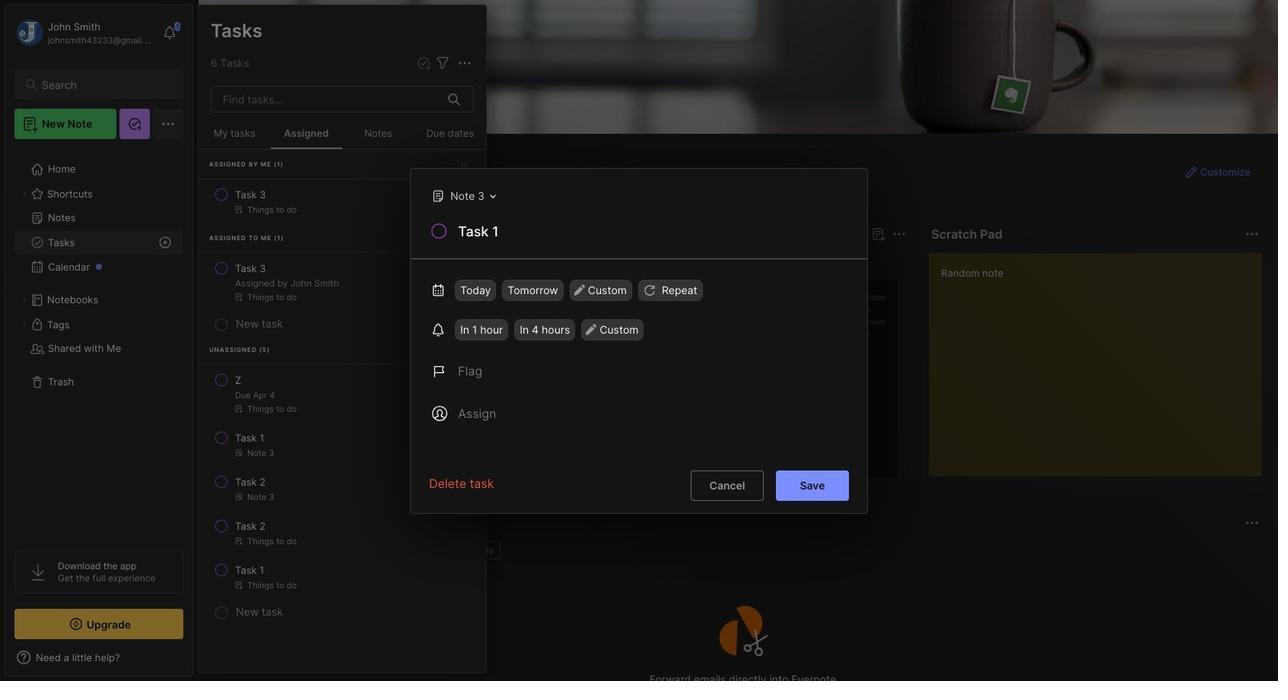 Task type: locate. For each thing, give the bounding box(es) containing it.
task 2 9 cell
[[235, 519, 266, 534]]

7 row from the top
[[205, 557, 480, 598]]

3 row from the top
[[205, 367, 480, 422]]

tab list
[[226, 253, 904, 271], [226, 542, 1257, 560]]

None search field
[[42, 75, 170, 94]]

main element
[[0, 0, 198, 682]]

1 vertical spatial tab list
[[226, 542, 1257, 560]]

task 1 7 cell
[[235, 431, 264, 446]]

0 vertical spatial tab list
[[226, 253, 904, 271]]

tab
[[226, 253, 271, 271], [277, 253, 338, 271], [226, 542, 284, 560], [290, 542, 336, 560], [342, 542, 406, 560], [412, 542, 452, 560], [458, 542, 500, 560]]

tree
[[5, 148, 192, 537]]

Find tasks… text field
[[214, 87, 439, 112]]

4 row from the top
[[205, 425, 480, 466]]

row
[[205, 181, 480, 222], [205, 255, 480, 310], [205, 367, 480, 422], [205, 425, 480, 466], [205, 469, 480, 510], [205, 513, 480, 554], [205, 557, 480, 598]]

row group
[[199, 150, 486, 624], [223, 280, 1278, 487]]



Task type: vqa. For each thing, say whether or not it's contained in the screenshot.
open
no



Task type: describe. For each thing, give the bounding box(es) containing it.
expand notebooks image
[[20, 296, 29, 305]]

task 3 3 cell
[[235, 261, 266, 276]]

task 3 1 cell
[[235, 187, 266, 202]]

task 2 8 cell
[[235, 475, 266, 490]]

none search field inside main element
[[42, 75, 170, 94]]

2 tab list from the top
[[226, 542, 1257, 560]]

Enter task text field
[[457, 222, 849, 248]]

Go to note or move task field
[[424, 185, 501, 207]]

Search text field
[[42, 78, 170, 92]]

tree inside main element
[[5, 148, 192, 537]]

new task image
[[416, 56, 431, 71]]

task 1 10 cell
[[235, 563, 264, 578]]

2 row from the top
[[205, 255, 480, 310]]

1 row from the top
[[205, 181, 480, 222]]

1 tab list from the top
[[226, 253, 904, 271]]

5 row from the top
[[205, 469, 480, 510]]

Start writing… text field
[[941, 253, 1261, 465]]

6 row from the top
[[205, 513, 480, 554]]

expand tags image
[[20, 320, 29, 329]]

z 6 cell
[[235, 373, 241, 388]]



